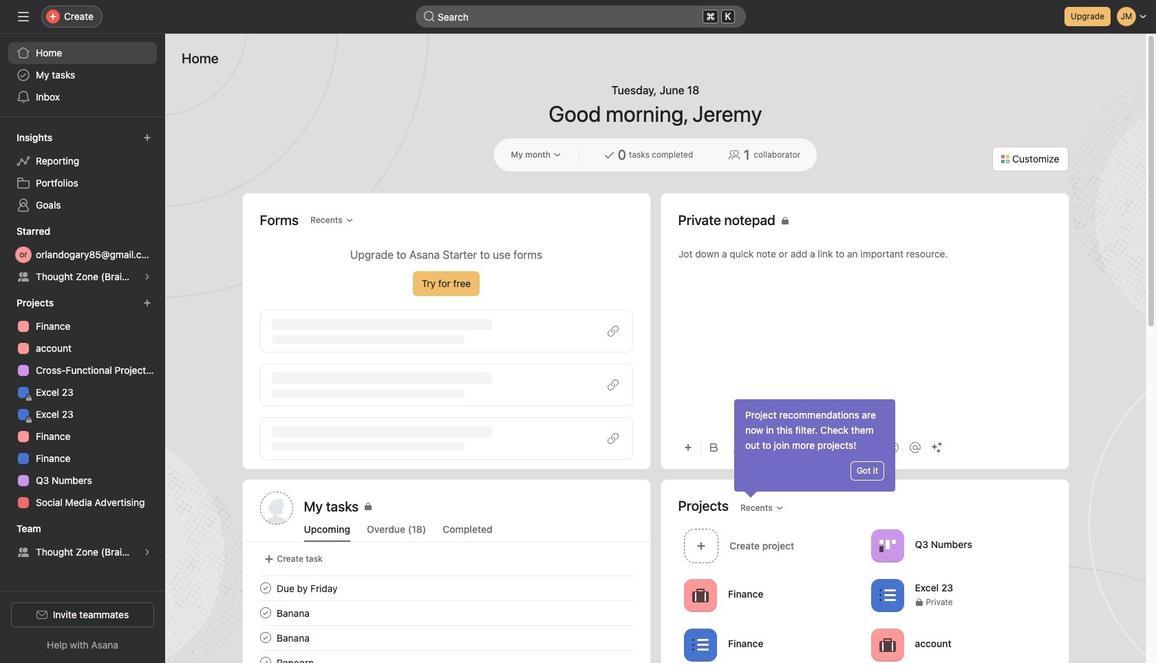 Task type: locate. For each thing, give the bounding box(es) containing it.
2 mark complete checkbox from the top
[[257, 629, 274, 646]]

bulleted list image
[[820, 443, 828, 452]]

0 vertical spatial see details, thought zone (brainstorm space) image
[[143, 273, 151, 281]]

1 horizontal spatial briefcase image
[[879, 637, 896, 653]]

mark complete image
[[257, 580, 274, 596], [257, 654, 274, 663]]

italics image
[[732, 443, 740, 452]]

mark complete image
[[257, 605, 274, 621], [257, 629, 274, 646]]

isinverse image
[[424, 11, 435, 22]]

insert an object image
[[684, 443, 692, 452]]

1 vertical spatial see details, thought zone (brainstorm space) image
[[143, 548, 151, 556]]

1 mark complete checkbox from the top
[[257, 605, 274, 621]]

2 vertical spatial mark complete checkbox
[[257, 654, 274, 663]]

1 horizontal spatial list image
[[879, 587, 896, 604]]

link image
[[864, 443, 872, 452]]

1 vertical spatial list image
[[692, 637, 709, 653]]

1 mark complete image from the top
[[257, 605, 274, 621]]

starred element
[[0, 219, 165, 291]]

3 mark complete checkbox from the top
[[257, 654, 274, 663]]

0 horizontal spatial briefcase image
[[692, 587, 709, 604]]

0 vertical spatial list item
[[243, 600, 650, 625]]

list item
[[243, 600, 650, 625], [243, 650, 650, 663]]

1 vertical spatial mark complete checkbox
[[257, 629, 274, 646]]

2 see details, thought zone (brainstorm space) image from the top
[[143, 548, 151, 556]]

0 vertical spatial mark complete image
[[257, 605, 274, 621]]

2 mark complete image from the top
[[257, 629, 274, 646]]

toolbar
[[679, 432, 1052, 463]]

1 mark complete image from the top
[[257, 580, 274, 596]]

0 vertical spatial mark complete image
[[257, 580, 274, 596]]

Mark complete checkbox
[[257, 580, 274, 596]]

2 mark complete image from the top
[[257, 654, 274, 663]]

0 horizontal spatial list image
[[692, 637, 709, 653]]

list image
[[879, 587, 896, 604], [692, 637, 709, 653]]

briefcase image
[[692, 587, 709, 604], [879, 637, 896, 653]]

1 vertical spatial mark complete image
[[257, 654, 274, 663]]

insights element
[[0, 125, 165, 219]]

Mark complete checkbox
[[257, 605, 274, 621], [257, 629, 274, 646], [257, 654, 274, 663]]

1 vertical spatial briefcase image
[[879, 637, 896, 653]]

underline image
[[754, 443, 762, 452]]

1 vertical spatial mark complete image
[[257, 629, 274, 646]]

1 vertical spatial list item
[[243, 650, 650, 663]]

1 see details, thought zone (brainstorm space) image from the top
[[143, 273, 151, 281]]

tooltip
[[735, 399, 896, 496]]

mark complete image for mark complete option
[[257, 580, 274, 596]]

see details, thought zone (brainstorm space) image inside teams element
[[143, 548, 151, 556]]

see details, thought zone (brainstorm space) image
[[143, 273, 151, 281], [143, 548, 151, 556]]

None field
[[416, 6, 746, 28]]

0 vertical spatial mark complete checkbox
[[257, 605, 274, 621]]

mark complete image for 3rd mark complete checkbox from the top of the page
[[257, 654, 274, 663]]

new insights image
[[143, 134, 151, 142]]



Task type: describe. For each thing, give the bounding box(es) containing it.
global element
[[0, 34, 165, 116]]

1 list item from the top
[[243, 600, 650, 625]]

or image
[[19, 246, 27, 263]]

board image
[[879, 537, 896, 554]]

bold image
[[710, 443, 718, 452]]

hide sidebar image
[[18, 11, 29, 22]]

projects element
[[0, 291, 165, 516]]

teams element
[[0, 516, 165, 566]]

0 vertical spatial list image
[[879, 587, 896, 604]]

at mention image
[[910, 442, 921, 453]]

new project or portfolio image
[[143, 299, 151, 307]]

2 list item from the top
[[243, 650, 650, 663]]

0 vertical spatial briefcase image
[[692, 587, 709, 604]]

numbered list image
[[842, 443, 850, 452]]

strikethrough image
[[776, 443, 784, 452]]

code image
[[798, 443, 806, 452]]

add profile photo image
[[260, 492, 293, 525]]

Search tasks, projects, and more text field
[[416, 6, 746, 28]]

see details, thought zone (brainstorm space) image inside starred element
[[143, 273, 151, 281]]



Task type: vqa. For each thing, say whether or not it's contained in the screenshot.
plan to the right
no



